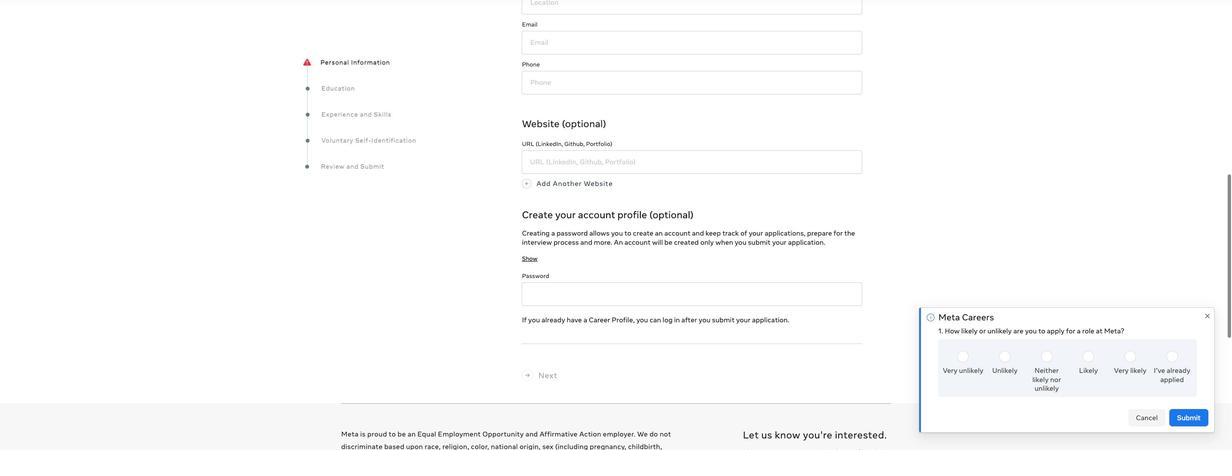 Task type: locate. For each thing, give the bounding box(es) containing it.
Phone text field
[[522, 71, 862, 95]]

None password field
[[522, 282, 862, 306]]

None radio
[[999, 351, 1011, 363], [1041, 351, 1053, 363], [1083, 351, 1094, 363], [1125, 351, 1136, 363], [1166, 351, 1178, 363], [999, 351, 1011, 363], [1041, 351, 1053, 363], [1083, 351, 1094, 363], [1125, 351, 1136, 363], [1166, 351, 1178, 363]]

None radio
[[957, 351, 969, 363]]

Location text field
[[522, 0, 862, 15]]



Task type: vqa. For each thing, say whether or not it's contained in the screenshot.
URL (LinkedIn, Github, Portfolio) text field
yes



Task type: describe. For each thing, give the bounding box(es) containing it.
Email text field
[[522, 31, 862, 55]]

URL (LinkedIn, Github, Portfolio) text field
[[522, 151, 862, 174]]



